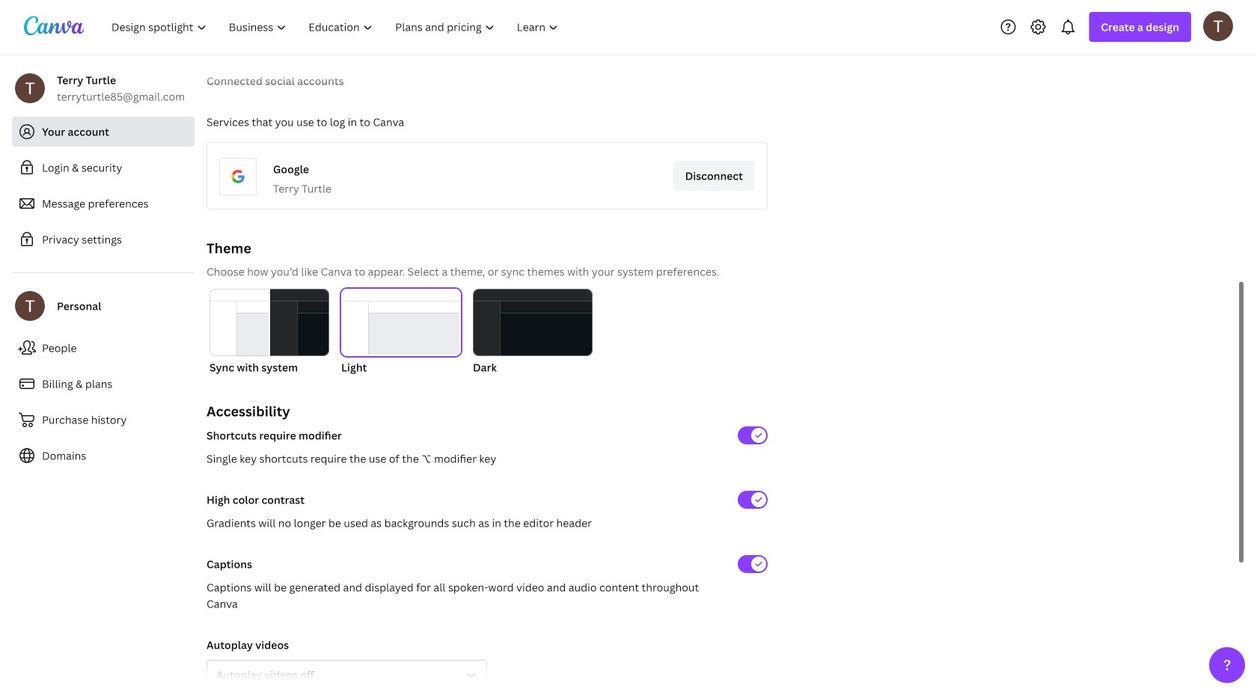 Task type: locate. For each thing, give the bounding box(es) containing it.
None button
[[210, 289, 329, 376], [341, 289, 461, 376], [473, 289, 593, 376], [207, 660, 487, 690], [210, 289, 329, 376], [341, 289, 461, 376], [473, 289, 593, 376], [207, 660, 487, 690]]

top level navigation element
[[102, 12, 571, 42]]

terry turtle image
[[1203, 11, 1233, 41]]



Task type: vqa. For each thing, say whether or not it's contained in the screenshot.
TERRY TURTLE icon
yes



